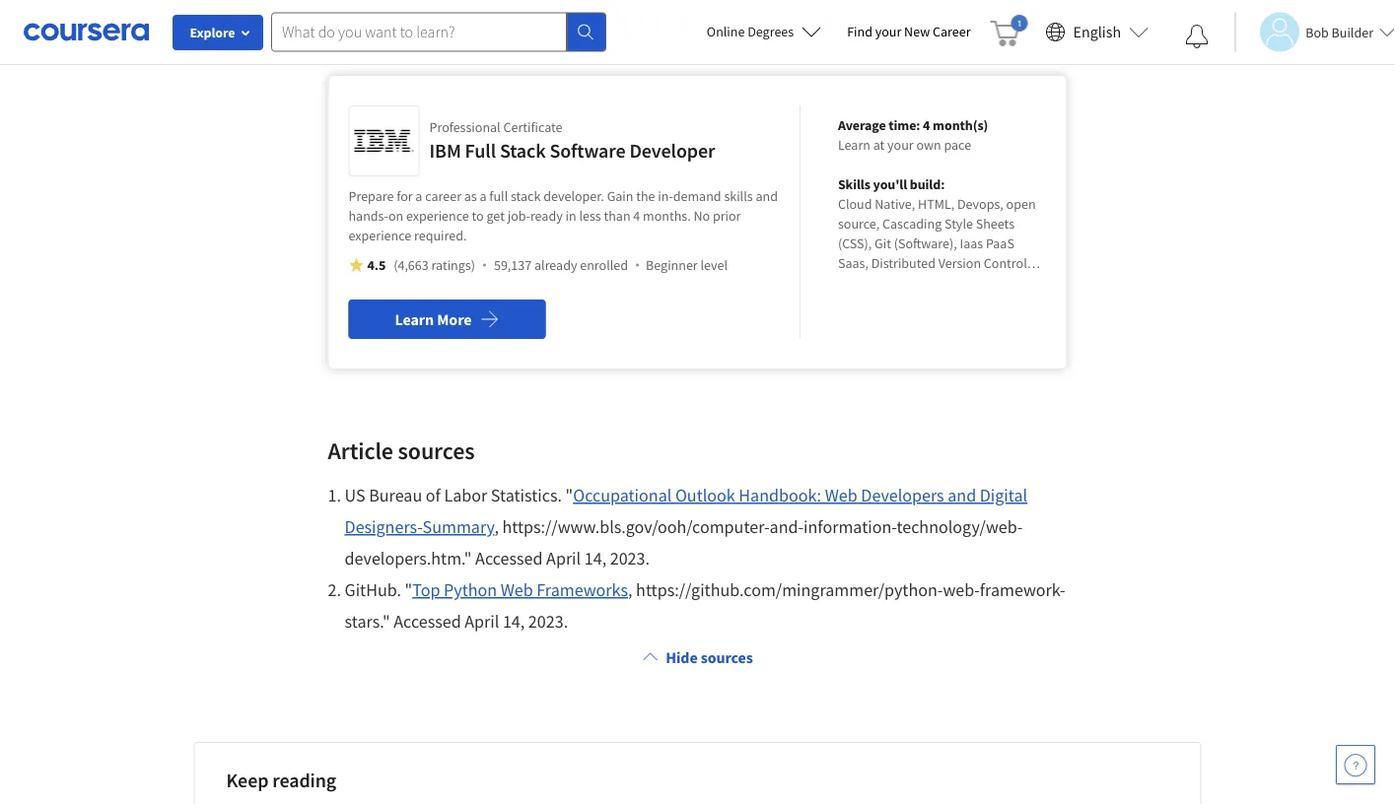 Task type: describe. For each thing, give the bounding box(es) containing it.
technology/web-
[[897, 516, 1023, 538]]

. for 2
[[337, 579, 341, 601]]

less
[[579, 207, 601, 225]]

hide
[[666, 648, 698, 668]]

in
[[565, 207, 576, 225]]

https://github.com/mingrammer/python-
[[636, 579, 943, 601]]

keep reading
[[226, 769, 336, 793]]

, https://github.com/mingrammer/python-web-framework- stars." accessed april 14, 2023.
[[345, 579, 1065, 633]]

digital
[[980, 485, 1028, 507]]

online degrees
[[707, 23, 794, 40]]

to
[[472, 207, 484, 225]]

the
[[636, 187, 655, 205]]

2023. inside , https://github.com/mingrammer/python-web-framework- stars." accessed april 14, 2023.
[[528, 611, 568, 633]]

average time: 4 month(s) learn at your own pace
[[838, 116, 988, 154]]

pace
[[944, 136, 971, 154]]

stack
[[500, 139, 546, 163]]

bob
[[1306, 23, 1329, 41]]

framework-
[[980, 579, 1065, 601]]

(4,663
[[394, 256, 429, 274]]

python
[[444, 579, 497, 601]]

average
[[838, 116, 886, 134]]

than
[[604, 207, 631, 225]]

certificate
[[503, 118, 563, 136]]

bob builder button
[[1235, 12, 1395, 52]]

ibm
[[429, 139, 461, 163]]

career
[[425, 187, 461, 205]]

job-
[[507, 207, 530, 225]]

explore
[[190, 24, 235, 41]]

14, inside , https://www.bls.gov/ooh/computer-and-information-technology/web- developers.htm." accessed april 14, 2023.
[[584, 548, 607, 570]]

4 inside prepare for a career as a full stack developer. gain the in-demand skills and hands-on experience to get job-ready in less than 4 months. no prior experience required.
[[633, 207, 640, 225]]

professional certificate ibm full stack software developer
[[429, 118, 715, 163]]

4 inside average time: 4 month(s) learn at your own pace
[[923, 116, 930, 134]]

developers
[[861, 485, 944, 507]]

software
[[550, 139, 626, 163]]

top python web frameworks link
[[412, 579, 628, 601]]

degrees
[[748, 23, 794, 40]]

explore button
[[173, 15, 263, 50]]

english button
[[1038, 0, 1157, 64]]

as
[[464, 187, 477, 205]]

more
[[437, 310, 472, 329]]

learn inside button
[[395, 310, 434, 329]]

1 a from the left
[[415, 187, 422, 205]]

online degrees button
[[691, 10, 837, 53]]

web-
[[943, 579, 980, 601]]

accessed inside , https://www.bls.gov/ooh/computer-and-information-technology/web- developers.htm." accessed april 14, 2023.
[[475, 548, 543, 570]]

developers.htm."
[[345, 548, 472, 570]]

. for 1
[[337, 485, 341, 507]]

hands-
[[349, 207, 388, 225]]

us bureau of labor statistics. "
[[345, 485, 573, 507]]

top
[[412, 579, 440, 601]]

What do you want to learn? text field
[[271, 12, 567, 52]]

article sources
[[328, 436, 475, 465]]

ratings)
[[431, 256, 475, 274]]

skills you'll build:
[[838, 176, 945, 193]]

reading
[[272, 769, 336, 793]]

prepare for a career as a full stack developer. gain the in-demand skills and hands-on experience to get job-ready in less than 4 months. no prior experience required.
[[349, 187, 778, 245]]

stars."
[[345, 611, 390, 633]]

list item containing 2
[[328, 575, 1067, 638]]

new
[[904, 23, 930, 40]]

builder
[[1332, 23, 1373, 41]]

ready
[[530, 207, 563, 225]]

hide sources
[[666, 648, 753, 668]]

developer
[[629, 139, 715, 163]]

sources for hide sources
[[701, 648, 753, 668]]

months.
[[643, 207, 691, 225]]

find your new career link
[[837, 20, 981, 44]]

no
[[694, 207, 710, 225]]

2 a from the left
[[480, 187, 487, 205]]

beginner
[[646, 256, 698, 274]]

learn inside average time: 4 month(s) learn at your own pace
[[838, 136, 871, 154]]

, https://www.bls.gov/ooh/computer-and-information-technology/web- developers.htm." accessed april 14, 2023.
[[345, 516, 1023, 570]]

https://www.bls.gov/ooh/computer-
[[502, 516, 770, 538]]

2
[[328, 579, 337, 601]]

summary
[[423, 516, 494, 538]]

keep
[[226, 769, 269, 793]]

0 horizontal spatial web
[[501, 579, 533, 601]]

find
[[847, 23, 873, 40]]

bureau
[[369, 485, 422, 507]]

1 vertical spatial "
[[405, 579, 412, 601]]

59,137 already enrolled
[[494, 256, 628, 274]]

1 .
[[328, 485, 345, 507]]

information-
[[804, 516, 897, 538]]

prior
[[713, 207, 741, 225]]

prepare
[[349, 187, 394, 205]]

designers-
[[345, 516, 423, 538]]

0 vertical spatial experience
[[406, 207, 469, 225]]

labor
[[444, 485, 487, 507]]

coursera image
[[24, 16, 149, 48]]

statistics.
[[491, 485, 562, 507]]



Task type: locate. For each thing, give the bounding box(es) containing it.
sources inside dropdown button
[[701, 648, 753, 668]]

0 horizontal spatial 14,
[[503, 611, 525, 633]]

2023. down top python web frameworks link
[[528, 611, 568, 633]]

4
[[923, 116, 930, 134], [633, 207, 640, 225]]

a right 'as'
[[480, 187, 487, 205]]

1 horizontal spatial web
[[825, 485, 858, 507]]

1 vertical spatial your
[[887, 136, 914, 154]]

1 vertical spatial april
[[465, 611, 499, 633]]

bob builder
[[1306, 23, 1373, 41]]

0 horizontal spatial accessed
[[394, 611, 461, 633]]

accessed
[[475, 548, 543, 570], [394, 611, 461, 633]]

1 vertical spatial experience
[[349, 227, 411, 245]]

0 vertical spatial .
[[337, 485, 341, 507]]

1 vertical spatial learn
[[395, 310, 434, 329]]

. left 'github.'
[[337, 579, 341, 601]]

web inside occupational outlook handbook: web developers and digital designers-summary
[[825, 485, 858, 507]]

14, inside , https://github.com/mingrammer/python-web-framework- stars." accessed april 14, 2023.
[[503, 611, 525, 633]]

occupational outlook handbook: web developers and digital designers-summary
[[345, 485, 1028, 538]]

accessed up top python web frameworks link
[[475, 548, 543, 570]]

2023. down https://www.bls.gov/ooh/computer-
[[610, 548, 650, 570]]

2 .
[[328, 579, 345, 601]]

april inside , https://www.bls.gov/ooh/computer-and-information-technology/web- developers.htm." accessed april 14, 2023.
[[546, 548, 581, 570]]

web right python
[[501, 579, 533, 601]]

0 vertical spatial "
[[565, 485, 573, 507]]

list item
[[328, 480, 1067, 575], [328, 575, 1067, 638]]

accessed inside , https://github.com/mingrammer/python-web-framework- stars." accessed april 14, 2023.
[[394, 611, 461, 633]]

skills
[[838, 176, 871, 193]]

and
[[756, 187, 778, 205], [948, 485, 976, 507]]

0 vertical spatial accessed
[[475, 548, 543, 570]]

required.
[[414, 227, 467, 245]]

april down github. " top python web frameworks
[[465, 611, 499, 633]]

" right statistics.
[[565, 485, 573, 507]]

0 horizontal spatial learn
[[395, 310, 434, 329]]

None search field
[[271, 12, 606, 52]]

month(s)
[[933, 116, 988, 134]]

2023. inside , https://www.bls.gov/ooh/computer-and-information-technology/web- developers.htm." accessed april 14, 2023.
[[610, 548, 650, 570]]

1 horizontal spatial 14,
[[584, 548, 607, 570]]

show notifications image
[[1185, 25, 1209, 48]]

occupational outlook handbook: web developers and digital designers-summary link
[[345, 485, 1028, 538]]

level
[[701, 256, 728, 274]]

1 horizontal spatial learn
[[838, 136, 871, 154]]

0 horizontal spatial 2023.
[[528, 611, 568, 633]]

0 horizontal spatial april
[[465, 611, 499, 633]]

0 vertical spatial sources
[[398, 436, 475, 465]]

"
[[565, 485, 573, 507], [405, 579, 412, 601]]

list item containing 1
[[328, 480, 1067, 575]]

learn
[[838, 136, 871, 154], [395, 310, 434, 329]]

, inside , https://www.bls.gov/ooh/computer-and-information-technology/web- developers.htm." accessed april 14, 2023.
[[494, 516, 499, 538]]

and right the skills
[[756, 187, 778, 205]]

list
[[328, 480, 1067, 638]]

1 vertical spatial 14,
[[503, 611, 525, 633]]

4.5
[[367, 256, 386, 274]]

1 vertical spatial accessed
[[394, 611, 461, 633]]

career
[[933, 23, 971, 40]]

hide sources button
[[634, 638, 761, 677]]

professional
[[429, 118, 501, 136]]

, inside , https://github.com/mingrammer/python-web-framework- stars." accessed april 14, 2023.
[[628, 579, 633, 601]]

shopping cart: 1 item image
[[990, 15, 1028, 46]]

and up technology/web-
[[948, 485, 976, 507]]

help center image
[[1344, 753, 1368, 777]]

0 horizontal spatial ,
[[494, 516, 499, 538]]

github. " top python web frameworks
[[345, 579, 628, 601]]

and inside prepare for a career as a full stack developer. gain the in-demand skills and hands-on experience to get job-ready in less than 4 months. no prior experience required.
[[756, 187, 778, 205]]

1 vertical spatial web
[[501, 579, 533, 601]]

2 list item from the top
[[328, 575, 1067, 638]]

get
[[487, 207, 505, 225]]

find your new career
[[847, 23, 971, 40]]

experience down the hands-
[[349, 227, 411, 245]]

article
[[328, 436, 393, 465]]

0 horizontal spatial sources
[[398, 436, 475, 465]]

1 vertical spatial ,
[[628, 579, 633, 601]]

ibm image
[[354, 111, 414, 171]]

, for https://www.bls.gov/ooh/computer-
[[494, 516, 499, 538]]

sources up of
[[398, 436, 475, 465]]

enrolled
[[580, 256, 628, 274]]

outlook
[[675, 485, 735, 507]]

0 horizontal spatial 4
[[633, 207, 640, 225]]

learn down average
[[838, 136, 871, 154]]

, down statistics.
[[494, 516, 499, 538]]

for
[[397, 187, 413, 205]]

4 up own
[[923, 116, 930, 134]]

0 vertical spatial web
[[825, 485, 858, 507]]

1 . from the top
[[337, 485, 341, 507]]

" down developers.htm."
[[405, 579, 412, 601]]

14, up frameworks
[[584, 548, 607, 570]]

april inside , https://github.com/mingrammer/python-web-framework- stars." accessed april 14, 2023.
[[465, 611, 499, 633]]

sources for article sources
[[398, 436, 475, 465]]

0 horizontal spatial "
[[405, 579, 412, 601]]

1 horizontal spatial april
[[546, 548, 581, 570]]

skills
[[724, 187, 753, 205]]

0 horizontal spatial and
[[756, 187, 778, 205]]

frameworks
[[537, 579, 628, 601]]

14, down top python web frameworks link
[[503, 611, 525, 633]]

a right for
[[415, 187, 422, 205]]

on
[[388, 207, 403, 225]]

0 vertical spatial 14,
[[584, 548, 607, 570]]

1 horizontal spatial accessed
[[475, 548, 543, 570]]

1 vertical spatial and
[[948, 485, 976, 507]]

, for https://github.com/mingrammer/python-
[[628, 579, 633, 601]]

us
[[345, 485, 365, 507]]

full
[[465, 139, 496, 163]]

0 vertical spatial ,
[[494, 516, 499, 538]]

list containing 1
[[328, 480, 1067, 638]]

learn more button
[[349, 300, 546, 339]]

0 vertical spatial april
[[546, 548, 581, 570]]

already
[[534, 256, 577, 274]]

online
[[707, 23, 745, 40]]

accessed down top
[[394, 611, 461, 633]]

1 horizontal spatial and
[[948, 485, 976, 507]]

1 horizontal spatial sources
[[701, 648, 753, 668]]

occupational
[[573, 485, 672, 507]]

1 horizontal spatial a
[[480, 187, 487, 205]]

english
[[1073, 22, 1121, 42]]

0 vertical spatial 2023.
[[610, 548, 650, 570]]

0 vertical spatial 4
[[923, 116, 930, 134]]

1 horizontal spatial 4
[[923, 116, 930, 134]]

build:
[[910, 176, 945, 193]]

and-
[[770, 516, 804, 538]]

1 vertical spatial sources
[[701, 648, 753, 668]]

0 horizontal spatial a
[[415, 187, 422, 205]]

full
[[489, 187, 508, 205]]

developer.
[[543, 187, 604, 205]]

2 . from the top
[[337, 579, 341, 601]]

stack
[[511, 187, 541, 205]]

, down https://www.bls.gov/ooh/computer-
[[628, 579, 633, 601]]

you'll
[[873, 176, 907, 193]]

1 vertical spatial 2023.
[[528, 611, 568, 633]]

web up information-
[[825, 485, 858, 507]]

4 right than
[[633, 207, 640, 225]]

your down time:
[[887, 136, 914, 154]]

your
[[875, 23, 901, 40], [887, 136, 914, 154]]

. left us
[[337, 485, 341, 507]]

1 list item from the top
[[328, 480, 1067, 575]]

1 horizontal spatial "
[[565, 485, 573, 507]]

gain
[[607, 187, 633, 205]]

0 vertical spatial your
[[875, 23, 901, 40]]

beginner level
[[646, 256, 728, 274]]

april up frameworks
[[546, 548, 581, 570]]

at
[[873, 136, 885, 154]]

1 horizontal spatial ,
[[628, 579, 633, 601]]

and inside occupational outlook handbook: web developers and digital designers-summary
[[948, 485, 976, 507]]

2023.
[[610, 548, 650, 570], [528, 611, 568, 633]]

time:
[[889, 116, 920, 134]]

1
[[328, 485, 337, 507]]

experience up required.
[[406, 207, 469, 225]]

own
[[916, 136, 941, 154]]

59,137
[[494, 256, 532, 274]]

0 vertical spatial and
[[756, 187, 778, 205]]

1 vertical spatial 4
[[633, 207, 640, 225]]

sources right hide
[[701, 648, 753, 668]]

1 vertical spatial .
[[337, 579, 341, 601]]

in-
[[658, 187, 673, 205]]

1 horizontal spatial 2023.
[[610, 548, 650, 570]]

your inside average time: 4 month(s) learn at your own pace
[[887, 136, 914, 154]]

demand
[[673, 187, 721, 205]]

web
[[825, 485, 858, 507], [501, 579, 533, 601]]

your right find
[[875, 23, 901, 40]]

0 vertical spatial learn
[[838, 136, 871, 154]]

learn left more
[[395, 310, 434, 329]]



Task type: vqa. For each thing, say whether or not it's contained in the screenshot.
Digital
yes



